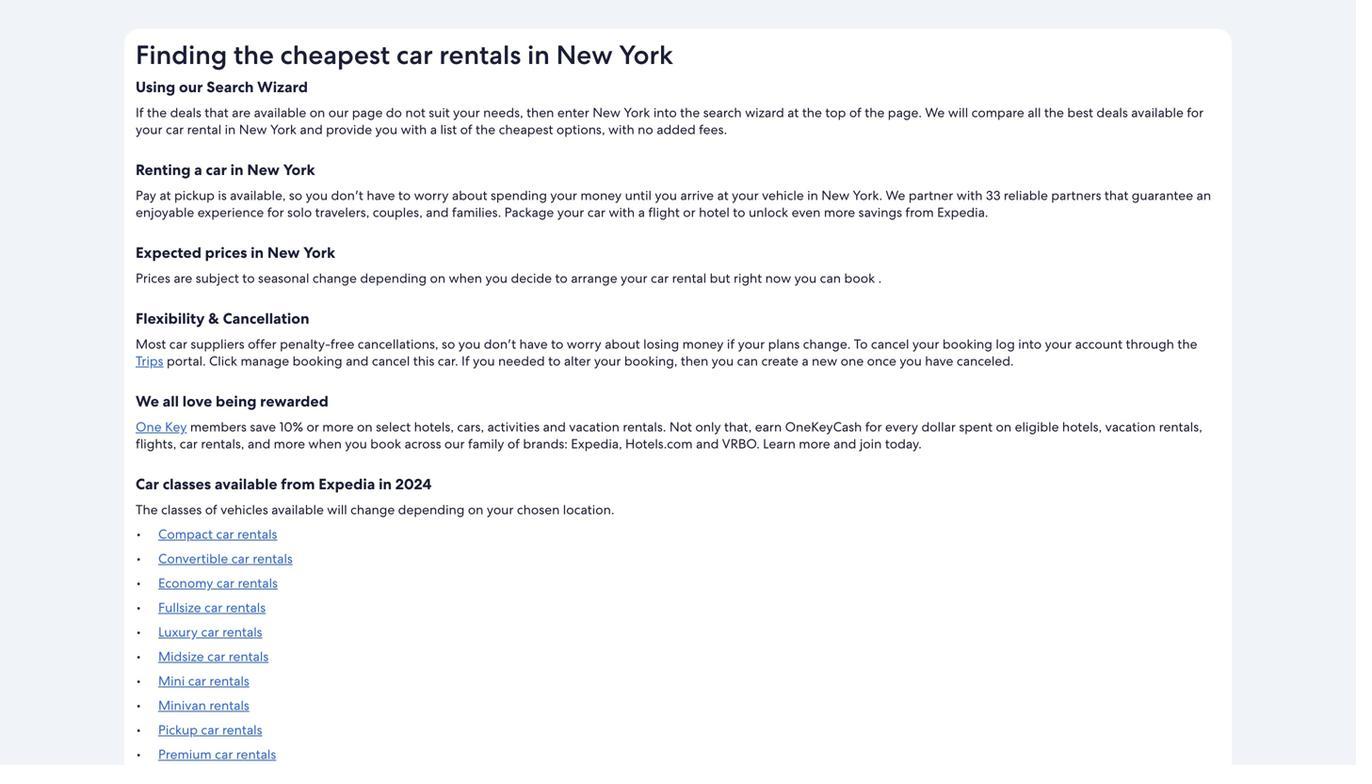 Task type: vqa. For each thing, say whether or not it's contained in the screenshot.
January 2024 Element
no



Task type: locate. For each thing, give the bounding box(es) containing it.
the
[[234, 38, 274, 72], [147, 104, 167, 121], [680, 104, 700, 121], [802, 104, 822, 121], [865, 104, 885, 121], [1044, 104, 1064, 121], [476, 121, 496, 138], [1178, 336, 1198, 353]]

if down using
[[136, 104, 144, 121]]

pickup car rentals list item
[[136, 722, 1221, 739]]

don't right car.
[[484, 336, 516, 353]]

is
[[218, 187, 227, 204]]

1 vertical spatial will
[[327, 502, 347, 519]]

for inside members save 10% or more on select hotels, cars, activities and vacation rentals. not only that, earn onekeycash for every dollar spent on eligible hotels, vacation rentals, flights, car rentals, and more when you book across our family of brands: expedia, hotels.com and vrbo. learn more and join today.
[[865, 419, 882, 436]]

into inside flexibility & cancellation most car suppliers offer penalty-free cancellations, so you don't have to worry about losing money if your plans change. to cancel your booking log into your account through the trips portal. click manage booking and cancel this car. if you needed to alter your booking, then you can create a new one once you have canceled.
[[1018, 336, 1042, 353]]

0 horizontal spatial all
[[163, 392, 179, 412]]

1 vertical spatial can
[[737, 353, 758, 370]]

1 horizontal spatial for
[[865, 419, 882, 436]]

cancel
[[871, 336, 909, 353], [372, 353, 410, 370]]

0 vertical spatial change
[[313, 270, 357, 287]]

the right through
[[1178, 336, 1198, 353]]

the left page.
[[865, 104, 885, 121]]

have left alter
[[519, 336, 548, 353]]

0 horizontal spatial book
[[370, 436, 401, 453]]

money inside flexibility & cancellation most car suppliers offer penalty-free cancellations, so you don't have to worry about losing money if your plans change. to cancel your booking log into your account through the trips portal. click manage booking and cancel this car. if you needed to alter your booking, then you can create a new one once you have canceled.
[[683, 336, 724, 353]]

0 vertical spatial we
[[925, 104, 945, 121]]

0 horizontal spatial that
[[205, 104, 229, 121]]

we inside . we partner with 33 reliable partners that guarantee an enjoyable experience for solo travelers, couples, and families. package your car with a flight or hotel to unlock even more savings from expedia.
[[886, 187, 906, 204]]

rentals for compact car rentals
[[237, 526, 277, 543]]

1 horizontal spatial are
[[232, 104, 251, 121]]

1 vertical spatial about
[[605, 336, 640, 353]]

in inside the using our search wizard if the deals that are available on our page do not suit your needs, then enter new york into the search wizard at the top of the page. we will compare all the best deals available for your car rental in new york and provide you with a list of the cheapest options, with no added fees.
[[225, 121, 236, 138]]

once
[[867, 353, 897, 370]]

luxury car rentals link
[[158, 624, 262, 641]]

our left page
[[328, 104, 349, 121]]

from right the savings
[[906, 204, 934, 221]]

&
[[208, 309, 219, 329]]

0 vertical spatial book
[[844, 270, 875, 287]]

1 horizontal spatial all
[[1028, 104, 1041, 121]]

wizard
[[745, 104, 784, 121]]

more right the even
[[824, 204, 855, 221]]

1 deals from the left
[[170, 104, 201, 121]]

0 horizontal spatial deals
[[170, 104, 201, 121]]

and
[[300, 121, 323, 138], [426, 204, 449, 221], [346, 353, 369, 370], [543, 419, 566, 436], [248, 436, 271, 453], [696, 436, 719, 453], [834, 436, 857, 453]]

1 horizontal spatial worry
[[567, 336, 602, 353]]

in
[[528, 38, 550, 72], [225, 121, 236, 138], [230, 160, 244, 180], [807, 187, 818, 204], [251, 243, 264, 263], [379, 475, 392, 495]]

1 vertical spatial for
[[267, 204, 284, 221]]

when inside "expected prices in new york prices are subject to seasonal change depending on when you decide to arrange your car rental but right now you can book ."
[[449, 270, 482, 287]]

1 vertical spatial or
[[307, 419, 319, 436]]

one
[[841, 353, 864, 370]]

new right the even
[[822, 187, 850, 204]]

1 horizontal spatial our
[[328, 104, 349, 121]]

car down flexibility
[[169, 336, 187, 353]]

2 horizontal spatial our
[[445, 436, 465, 453]]

economy car rentals link
[[158, 575, 278, 592]]

rentals.
[[623, 419, 666, 436]]

into right no
[[654, 104, 677, 121]]

all
[[1028, 104, 1041, 121], [163, 392, 179, 412]]

minivan rentals list item
[[136, 698, 1221, 714]]

available
[[254, 104, 306, 121], [1131, 104, 1184, 121], [215, 475, 277, 495], [271, 502, 324, 519]]

if
[[136, 104, 144, 121], [462, 353, 470, 370]]

that inside the using our search wizard if the deals that are available on our page do not suit your needs, then enter new york into the search wizard at the top of the page. we will compare all the best deals available for your car rental in new york and provide you with a list of the cheapest options, with no added fees.
[[205, 104, 229, 121]]

1 vertical spatial from
[[281, 475, 315, 495]]

more
[[824, 204, 855, 221], [322, 419, 354, 436], [274, 436, 305, 453], [799, 436, 830, 453]]

can inside "expected prices in new york prices are subject to seasonal change depending on when you decide to arrange your car rental but right now you can book ."
[[820, 270, 841, 287]]

if
[[727, 336, 735, 353]]

that for with
[[1105, 187, 1129, 204]]

1 horizontal spatial booking
[[943, 336, 993, 353]]

if inside flexibility & cancellation most car suppliers offer penalty-free cancellations, so you don't have to worry about losing money if your plans change. to cancel your booking log into your account through the trips portal. click manage booking and cancel this car. if you needed to alter your booking, then you can create a new one once you have canceled.
[[462, 353, 470, 370]]

1 vertical spatial worry
[[567, 336, 602, 353]]

your
[[453, 104, 480, 121], [136, 121, 163, 138], [550, 187, 577, 204], [732, 187, 759, 204], [557, 204, 584, 221], [621, 270, 648, 287], [738, 336, 765, 353], [913, 336, 939, 353], [1045, 336, 1072, 353], [594, 353, 621, 370], [487, 502, 514, 519]]

1 hotels, from the left
[[414, 419, 454, 436]]

rental inside "expected prices in new york prices are subject to seasonal change depending on when you decide to arrange your car rental but right now you can book ."
[[672, 270, 707, 287]]

when left decide
[[449, 270, 482, 287]]

for up an
[[1187, 104, 1204, 121]]

list
[[136, 526, 1221, 766]]

0 horizontal spatial booking
[[293, 353, 343, 370]]

rentals,
[[1159, 419, 1203, 436], [201, 436, 244, 453]]

book inside members save 10% or more on select hotels, cars, activities and vacation rentals. not only that, earn onekeycash for every dollar spent on eligible hotels, vacation rentals, flights, car rentals, and more when you book across our family of brands: expedia, hotels.com and vrbo. learn more and join today.
[[370, 436, 401, 453]]

cheapest up wizard
[[280, 38, 390, 72]]

0 horizontal spatial if
[[136, 104, 144, 121]]

then left enter
[[527, 104, 554, 121]]

your inside the car classes available from expedia in 2024 the classes of vehicles available will change depending on your chosen location.
[[487, 502, 514, 519]]

about left losing
[[605, 336, 640, 353]]

0 horizontal spatial or
[[307, 419, 319, 436]]

0 vertical spatial our
[[179, 77, 203, 97]]

that down the search
[[205, 104, 229, 121]]

1 horizontal spatial cheapest
[[499, 121, 553, 138]]

spent
[[959, 419, 993, 436]]

or inside members save 10% or more on select hotels, cars, activities and vacation rentals. not only that, earn onekeycash for every dollar spent on eligible hotels, vacation rentals, flights, car rentals, and more when you book across our family of brands: expedia, hotels.com and vrbo. learn more and join today.
[[307, 419, 319, 436]]

new up enter
[[556, 38, 613, 72]]

are down expected
[[174, 270, 192, 287]]

0 vertical spatial for
[[1187, 104, 1204, 121]]

fullsize car rentals
[[158, 600, 266, 616]]

do
[[386, 104, 402, 121]]

one key
[[136, 419, 187, 436]]

rentals for convertible car rentals
[[253, 551, 293, 568]]

for inside . we partner with 33 reliable partners that guarantee an enjoyable experience for solo travelers, couples, and families. package your car with a flight or hotel to unlock even more savings from expedia.
[[267, 204, 284, 221]]

then inside the using our search wizard if the deals that are available on our page do not suit your needs, then enter new york into the search wizard at the top of the page. we will compare all the best deals available for your car rental in new york and provide you with a list of the cheapest options, with no added fees.
[[527, 104, 554, 121]]

then inside flexibility & cancellation most car suppliers offer penalty-free cancellations, so you don't have to worry about losing money if your plans change. to cancel your booking log into your account through the trips portal. click manage booking and cancel this car. if you needed to alter your booking, then you can create a new one once you have canceled.
[[681, 353, 709, 370]]

pickup car rentals
[[158, 722, 262, 739]]

renting a car in new york
[[136, 160, 315, 180]]

1 vertical spatial don't
[[484, 336, 516, 353]]

0 horizontal spatial cheapest
[[280, 38, 390, 72]]

booking left log
[[943, 336, 993, 353]]

1 vertical spatial so
[[442, 336, 455, 353]]

1 horizontal spatial at
[[717, 187, 729, 204]]

0 vertical spatial if
[[136, 104, 144, 121]]

our down the finding
[[179, 77, 203, 97]]

0 horizontal spatial vacation
[[569, 419, 620, 436]]

that,
[[724, 419, 752, 436]]

available down wizard
[[254, 104, 306, 121]]

we
[[925, 104, 945, 121], [886, 187, 906, 204], [136, 392, 159, 412]]

1 horizontal spatial hotels,
[[1062, 419, 1102, 436]]

0 horizontal spatial rentals,
[[201, 436, 244, 453]]

so
[[289, 187, 303, 204], [442, 336, 455, 353]]

change right seasonal
[[313, 270, 357, 287]]

that
[[205, 104, 229, 121], [1105, 187, 1129, 204]]

cancel left 'this'
[[372, 353, 410, 370]]

or right 10%
[[307, 419, 319, 436]]

at right wizard at the right top of the page
[[788, 104, 799, 121]]

booking up rewarded
[[293, 353, 343, 370]]

most
[[136, 336, 166, 353]]

about
[[452, 187, 488, 204], [605, 336, 640, 353]]

1 horizontal spatial so
[[442, 336, 455, 353]]

1 horizontal spatial into
[[1018, 336, 1042, 353]]

our left family at the bottom left
[[445, 436, 465, 453]]

from left expedia
[[281, 475, 315, 495]]

1 horizontal spatial deals
[[1097, 104, 1128, 121]]

1 vertical spatial .
[[879, 270, 882, 287]]

from inside . we partner with 33 reliable partners that guarantee an enjoyable experience for solo travelers, couples, and families. package your car with a flight or hotel to unlock even more savings from expedia.
[[906, 204, 934, 221]]

worry inside flexibility & cancellation most car suppliers offer penalty-free cancellations, so you don't have to worry about losing money if your plans change. to cancel your booking log into your account through the trips portal. click manage booking and cancel this car. if you needed to alter your booking, then you can create a new one once you have canceled.
[[567, 336, 602, 353]]

on
[[310, 104, 325, 121], [430, 270, 446, 287], [357, 419, 373, 436], [996, 419, 1012, 436], [468, 502, 484, 519]]

don't
[[331, 187, 363, 204], [484, 336, 516, 353]]

0 horizontal spatial don't
[[331, 187, 363, 204]]

in inside the car classes available from expedia in 2024 the classes of vehicles available will change depending on your chosen location.
[[379, 475, 392, 495]]

car up is
[[206, 160, 227, 180]]

love
[[182, 392, 212, 412]]

0 vertical spatial don't
[[331, 187, 363, 204]]

1 vertical spatial book
[[370, 436, 401, 453]]

0 vertical spatial then
[[527, 104, 554, 121]]

a left new
[[802, 353, 809, 370]]

on left provide
[[310, 104, 325, 121]]

1 vertical spatial cheapest
[[499, 121, 553, 138]]

using
[[136, 77, 175, 97]]

1 vertical spatial when
[[308, 436, 342, 453]]

1 horizontal spatial can
[[820, 270, 841, 287]]

. inside "expected prices in new york prices are subject to seasonal change depending on when you decide to arrange your car rental but right now you can book ."
[[879, 270, 882, 287]]

penalty-
[[280, 336, 331, 353]]

that inside . we partner with 33 reliable partners that guarantee an enjoyable experience for solo travelers, couples, and families. package your car with a flight or hotel to unlock even more savings from expedia.
[[1105, 187, 1129, 204]]

or
[[683, 204, 696, 221], [307, 419, 319, 436]]

more right 10%
[[322, 419, 354, 436]]

car left until
[[588, 204, 606, 221]]

will
[[948, 104, 968, 121], [327, 502, 347, 519]]

needs,
[[483, 104, 523, 121]]

1 horizontal spatial when
[[449, 270, 482, 287]]

0 vertical spatial when
[[449, 270, 482, 287]]

0 horizontal spatial worry
[[414, 187, 449, 204]]

you inside the using our search wizard if the deals that are available on our page do not suit your needs, then enter new york into the search wizard at the top of the page. we will compare all the best deals available for your car rental in new york and provide you with a list of the cheapest options, with no added fees.
[[375, 121, 398, 138]]

are down the search
[[232, 104, 251, 121]]

0 horizontal spatial money
[[581, 187, 622, 204]]

the left top
[[802, 104, 822, 121]]

can
[[820, 270, 841, 287], [737, 353, 758, 370]]

1 vertical spatial if
[[462, 353, 470, 370]]

compact car rentals list item
[[136, 526, 1221, 543]]

vacation left the rentals.
[[569, 419, 620, 436]]

today.
[[885, 436, 922, 453]]

when right 10%
[[308, 436, 342, 453]]

worry right needed at top left
[[567, 336, 602, 353]]

vehicle
[[762, 187, 804, 204]]

for inside the using our search wizard if the deals that are available on our page do not suit your needs, then enter new york into the search wizard at the top of the page. we will compare all the best deals available for your car rental in new york and provide you with a list of the cheapest options, with no added fees.
[[1187, 104, 1204, 121]]

0 horizontal spatial when
[[308, 436, 342, 453]]

midsize car rentals link
[[158, 649, 269, 665]]

our inside members save 10% or more on select hotels, cars, activities and vacation rentals. not only that, earn onekeycash for every dollar spent on eligible hotels, vacation rentals, flights, car rentals, and more when you book across our family of brands: expedia, hotels.com and vrbo. learn more and join today.
[[445, 436, 465, 453]]

1 horizontal spatial vacation
[[1105, 419, 1156, 436]]

premium
[[158, 746, 212, 763]]

new right enter
[[593, 104, 621, 121]]

on left chosen
[[468, 502, 484, 519]]

2 vertical spatial our
[[445, 436, 465, 453]]

so inside flexibility & cancellation most car suppliers offer penalty-free cancellations, so you don't have to worry about losing money if your plans change. to cancel your booking log into your account through the trips portal. click manage booking and cancel this car. if you needed to alter your booking, then you can create a new one once you have canceled.
[[442, 336, 455, 353]]

0 horizontal spatial will
[[327, 502, 347, 519]]

0 vertical spatial or
[[683, 204, 696, 221]]

cheapest inside the using our search wizard if the deals that are available on our page do not suit your needs, then enter new york into the search wizard at the top of the page. we will compare all the best deals available for your car rental in new york and provide you with a list of the cheapest options, with no added fees.
[[499, 121, 553, 138]]

cheapest
[[280, 38, 390, 72], [499, 121, 553, 138]]

click
[[209, 353, 237, 370]]

rentals for fullsize car rentals
[[226, 600, 266, 616]]

car right flights,
[[180, 436, 198, 453]]

search
[[703, 104, 742, 121]]

into inside the using our search wizard if the deals that are available on our page do not suit your needs, then enter new york into the search wizard at the top of the page. we will compare all the best deals available for your car rental in new york and provide you with a list of the cheapest options, with no added fees.
[[654, 104, 677, 121]]

your right alter
[[594, 353, 621, 370]]

1 vertical spatial are
[[174, 270, 192, 287]]

0 vertical spatial into
[[654, 104, 677, 121]]

package
[[505, 204, 554, 221]]

0 vertical spatial money
[[581, 187, 622, 204]]

york inside "expected prices in new york prices are subject to seasonal change depending on when you decide to arrange your car rental but right now you can book ."
[[303, 243, 335, 263]]

car inside the using our search wizard if the deals that are available on our page do not suit your needs, then enter new york into the search wizard at the top of the page. we will compare all the best deals available for your car rental in new york and provide you with a list of the cheapest options, with no added fees.
[[166, 121, 184, 138]]

on up the cancellations,
[[430, 270, 446, 287]]

hotels,
[[414, 419, 454, 436], [1062, 419, 1102, 436]]

money left if
[[683, 336, 724, 353]]

at inside the using our search wizard if the deals that are available on our page do not suit your needs, then enter new york into the search wizard at the top of the page. we will compare all the best deals available for your car rental in new york and provide you with a list of the cheapest options, with no added fees.
[[788, 104, 799, 121]]

we right page.
[[925, 104, 945, 121]]

1 horizontal spatial or
[[683, 204, 696, 221]]

book up to
[[844, 270, 875, 287]]

car.
[[438, 353, 458, 370]]

booking,
[[624, 353, 678, 370]]

expedia,
[[571, 436, 622, 453]]

rentals, down we all love being rewarded
[[201, 436, 244, 453]]

for left every in the bottom of the page
[[865, 419, 882, 436]]

0 vertical spatial worry
[[414, 187, 449, 204]]

are inside the using our search wizard if the deals that are available on our page do not suit your needs, then enter new york into the search wizard at the top of the page. we will compare all the best deals available for your car rental in new york and provide you with a list of the cheapest options, with no added fees.
[[232, 104, 251, 121]]

car down pickup car rentals
[[215, 746, 233, 763]]

0 horizontal spatial so
[[289, 187, 303, 204]]

convertible car rentals
[[158, 551, 293, 568]]

deals down using
[[170, 104, 201, 121]]

convertible car rentals list item
[[136, 551, 1221, 568]]

0 vertical spatial are
[[232, 104, 251, 121]]

about inside flexibility & cancellation most car suppliers offer penalty-free cancellations, so you don't have to worry about losing money if your plans change. to cancel your booking log into your account through the trips portal. click manage booking and cancel this car. if you needed to alter your booking, then you can create a new one once you have canceled.
[[605, 336, 640, 353]]

change down expedia
[[351, 502, 395, 519]]

0 horizontal spatial about
[[452, 187, 488, 204]]

0 vertical spatial classes
[[163, 475, 211, 495]]

worry left "families."
[[414, 187, 449, 204]]

of right family at the bottom left
[[508, 436, 520, 453]]

new inside "expected prices in new york prices are subject to seasonal change depending on when you decide to arrange your car rental but right now you can book ."
[[267, 243, 300, 263]]

will left the compare
[[948, 104, 968, 121]]

depending inside "expected prices in new york prices are subject to seasonal change depending on when you decide to arrange your car rental but right now you can book ."
[[360, 270, 427, 287]]

2 horizontal spatial for
[[1187, 104, 1204, 121]]

more down rewarded
[[274, 436, 305, 453]]

expedia
[[319, 475, 375, 495]]

have left canceled.
[[925, 353, 954, 370]]

. inside . we partner with 33 reliable partners that guarantee an enjoyable experience for solo travelers, couples, and families. package your car with a flight or hotel to unlock even more savings from expedia.
[[879, 187, 883, 204]]

book left across
[[370, 436, 401, 453]]

0 horizontal spatial from
[[281, 475, 315, 495]]

at right arrive
[[717, 187, 729, 204]]

at right pay
[[160, 187, 171, 204]]

0 vertical spatial will
[[948, 104, 968, 121]]

york right the even
[[853, 187, 879, 204]]

account
[[1075, 336, 1123, 353]]

0 vertical spatial from
[[906, 204, 934, 221]]

car up the luxury car rentals link at left bottom
[[204, 600, 223, 616]]

partners
[[1051, 187, 1102, 204]]

luxury car rentals
[[158, 624, 262, 641]]

we inside the using our search wizard if the deals that are available on our page do not suit your needs, then enter new york into the search wizard at the top of the page. we will compare all the best deals available for your car rental in new york and provide you with a list of the cheapest options, with no added fees.
[[925, 104, 945, 121]]

classes up compact in the left of the page
[[161, 502, 202, 519]]

1 horizontal spatial book
[[844, 270, 875, 287]]

2 horizontal spatial at
[[788, 104, 799, 121]]

change inside "expected prices in new york prices are subject to seasonal change depending on when you decide to arrange your car rental but right now you can book ."
[[313, 270, 357, 287]]

2 vacation from the left
[[1105, 419, 1156, 436]]

your right package
[[557, 204, 584, 221]]

0 vertical spatial can
[[820, 270, 841, 287]]

will down expedia
[[327, 502, 347, 519]]

0 horizontal spatial rental
[[187, 121, 222, 138]]

1 horizontal spatial from
[[906, 204, 934, 221]]

log
[[996, 336, 1015, 353]]

0 vertical spatial depending
[[360, 270, 427, 287]]

1 horizontal spatial if
[[462, 353, 470, 370]]

booking
[[943, 336, 993, 353], [293, 353, 343, 370]]

. left partner
[[879, 187, 883, 204]]

. down the savings
[[879, 270, 882, 287]]

money
[[581, 187, 622, 204], [683, 336, 724, 353]]

0 vertical spatial that
[[205, 104, 229, 121]]

0 horizontal spatial into
[[654, 104, 677, 121]]

decide
[[511, 270, 552, 287]]

. we partner with 33 reliable partners that guarantee an enjoyable experience for solo travelers, couples, and families. package your car with a flight or hotel to unlock even more savings from expedia.
[[136, 187, 1211, 221]]

vehicles
[[221, 502, 268, 519]]

at
[[788, 104, 799, 121], [160, 187, 171, 204], [717, 187, 729, 204]]

then
[[527, 104, 554, 121], [681, 353, 709, 370]]

convertible car rentals link
[[158, 551, 293, 568]]

0 horizontal spatial for
[[267, 204, 284, 221]]

your right the spending
[[550, 187, 577, 204]]

for
[[1187, 104, 1204, 121], [267, 204, 284, 221], [865, 419, 882, 436]]

1 vertical spatial we
[[886, 187, 906, 204]]

0 vertical spatial rental
[[187, 121, 222, 138]]

rentals for luxury car rentals
[[222, 624, 262, 641]]

1 vertical spatial then
[[681, 353, 709, 370]]

1 horizontal spatial about
[[605, 336, 640, 353]]

wizard
[[257, 77, 308, 97]]

money left until
[[581, 187, 622, 204]]

1 horizontal spatial money
[[683, 336, 724, 353]]

through
[[1126, 336, 1175, 353]]

2 vertical spatial for
[[865, 419, 882, 436]]

and left "families."
[[426, 204, 449, 221]]

available up vehicles in the bottom left of the page
[[215, 475, 277, 495]]

losing
[[644, 336, 679, 353]]

classes right car
[[163, 475, 211, 495]]

so right available,
[[289, 187, 303, 204]]

midsize car rentals list item
[[136, 649, 1221, 665]]

the
[[136, 502, 158, 519]]

cancel right to
[[871, 336, 909, 353]]

your inside . we partner with 33 reliable partners that guarantee an enjoyable experience for solo travelers, couples, and families. package your car with a flight or hotel to unlock even more savings from expedia.
[[557, 204, 584, 221]]

rentals
[[439, 38, 521, 72], [237, 526, 277, 543], [253, 551, 293, 568], [238, 575, 278, 592], [226, 600, 266, 616], [222, 624, 262, 641], [229, 649, 269, 665], [209, 673, 249, 690], [209, 698, 249, 714], [222, 722, 262, 739], [236, 746, 276, 763]]

car left but
[[651, 270, 669, 287]]

the left best
[[1044, 104, 1064, 121]]

in inside "expected prices in new york prices are subject to seasonal change depending on when you decide to arrange your car rental but right now you can book ."
[[251, 243, 264, 263]]

0 vertical spatial all
[[1028, 104, 1041, 121]]

learn
[[763, 436, 796, 453]]

have down provide
[[367, 187, 395, 204]]

mini car rentals list item
[[136, 673, 1221, 690]]

and right activities
[[543, 419, 566, 436]]

hotels, left cars,
[[414, 419, 454, 436]]

on inside the car classes available from expedia in 2024 the classes of vehicles available will change depending on your chosen location.
[[468, 502, 484, 519]]

a inside . we partner with 33 reliable partners that guarantee an enjoyable experience for solo travelers, couples, and families. package your car with a flight or hotel to unlock even more savings from expedia.
[[638, 204, 645, 221]]

of
[[849, 104, 862, 121], [460, 121, 472, 138], [508, 436, 520, 453], [205, 502, 217, 519]]

your right arrange
[[621, 270, 648, 287]]

of inside the car classes available from expedia in 2024 the classes of vehicles available will change depending on your chosen location.
[[205, 502, 217, 519]]

1 horizontal spatial cancel
[[871, 336, 909, 353]]

book
[[844, 270, 875, 287], [370, 436, 401, 453]]

mini
[[158, 673, 185, 690]]

depending down the "couples,"
[[360, 270, 427, 287]]

1 horizontal spatial then
[[681, 353, 709, 370]]

0 vertical spatial cheapest
[[280, 38, 390, 72]]

1 vertical spatial that
[[1105, 187, 1129, 204]]

york down wizard
[[270, 121, 297, 138]]

1 vertical spatial into
[[1018, 336, 1042, 353]]

on inside "expected prices in new york prices are subject to seasonal change depending on when you decide to arrange your car rental but right now you can book ."
[[430, 270, 446, 287]]

then right losing
[[681, 353, 709, 370]]

cancellations,
[[358, 336, 439, 353]]



Task type: describe. For each thing, give the bounding box(es) containing it.
depending inside the car classes available from expedia in 2024 the classes of vehicles available will change depending on your chosen location.
[[398, 502, 465, 519]]

0 horizontal spatial cancel
[[372, 353, 410, 370]]

change inside the car classes available from expedia in 2024 the classes of vehicles available will change depending on your chosen location.
[[351, 502, 395, 519]]

even
[[792, 204, 821, 221]]

arrange
[[571, 270, 618, 287]]

fullsize car rentals list item
[[136, 600, 1221, 616]]

0 vertical spatial so
[[289, 187, 303, 204]]

that for wizard
[[205, 104, 229, 121]]

subject
[[196, 270, 239, 287]]

33
[[986, 187, 1001, 204]]

luxury car rentals list item
[[136, 624, 1221, 641]]

compare
[[972, 104, 1025, 121]]

families.
[[452, 204, 501, 221]]

cancellation
[[223, 309, 309, 329]]

rentals for premium car rentals
[[236, 746, 276, 763]]

manage
[[241, 353, 289, 370]]

will inside the using our search wizard if the deals that are available on our page do not suit your needs, then enter new york into the search wizard at the top of the page. we will compare all the best deals available for your car rental in new york and provide you with a list of the cheapest options, with no added fees.
[[948, 104, 968, 121]]

a inside the using our search wizard if the deals that are available on our page do not suit your needs, then enter new york into the search wizard at the top of the page. we will compare all the best deals available for your car rental in new york and provide you with a list of the cheapest options, with no added fees.
[[430, 121, 437, 138]]

rental inside the using our search wizard if the deals that are available on our page do not suit your needs, then enter new york into the search wizard at the top of the page. we will compare all the best deals available for your car rental in new york and provide you with a list of the cheapest options, with no added fees.
[[187, 121, 222, 138]]

new down the search
[[239, 121, 267, 138]]

car down 'minivan rentals'
[[201, 722, 219, 739]]

with left flight
[[609, 204, 635, 221]]

being
[[216, 392, 257, 412]]

with left '33'
[[957, 187, 983, 204]]

of inside members save 10% or more on select hotels, cars, activities and vacation rentals. not only that, earn onekeycash for every dollar spent on eligible hotels, vacation rentals, flights, car rentals, and more when you book across our family of brands: expedia, hotels.com and vrbo. learn more and join today.
[[508, 436, 520, 453]]

and right "not"
[[696, 436, 719, 453]]

2 vertical spatial we
[[136, 392, 159, 412]]

rentals for pickup car rentals
[[222, 722, 262, 739]]

you inside members save 10% or more on select hotels, cars, activities and vacation rentals. not only that, earn onekeycash for every dollar spent on eligible hotels, vacation rentals, flights, car rentals, and more when you book across our family of brands: expedia, hotels.com and vrbo. learn more and join today.
[[345, 436, 367, 453]]

on inside the using our search wizard if the deals that are available on our page do not suit your needs, then enter new york into the search wizard at the top of the page. we will compare all the best deals available for your car rental in new york and provide you with a list of the cheapest options, with no added fees.
[[310, 104, 325, 121]]

expected prices in new york prices are subject to seasonal change depending on when you decide to arrange your car rental but right now you can book .
[[136, 243, 882, 287]]

0 horizontal spatial have
[[367, 187, 395, 204]]

search
[[206, 77, 254, 97]]

only
[[695, 419, 721, 436]]

finding
[[136, 38, 227, 72]]

pay
[[136, 187, 156, 204]]

midsize car rentals
[[158, 649, 269, 665]]

economy car rentals list item
[[136, 575, 1221, 592]]

enter
[[557, 104, 589, 121]]

rentals for mini car rentals
[[209, 673, 249, 690]]

but
[[710, 270, 730, 287]]

guarantee
[[1132, 187, 1194, 204]]

rewarded
[[260, 392, 329, 412]]

and inside flexibility & cancellation most car suppliers offer penalty-free cancellations, so you don't have to worry about losing money if your plans change. to cancel your booking log into your account through the trips portal. click manage booking and cancel this car. if you needed to alter your booking, then you can create a new one once you have canceled.
[[346, 353, 369, 370]]

car classes available from expedia in 2024 the classes of vehicles available will change depending on your chosen location.
[[136, 475, 615, 519]]

suit
[[429, 104, 450, 121]]

when inside members save 10% or more on select hotels, cars, activities and vacation rentals. not only that, earn onekeycash for every dollar spent on eligible hotels, vacation rentals, flights, car rentals, and more when you book across our family of brands: expedia, hotels.com and vrbo. learn more and join today.
[[308, 436, 342, 453]]

your right if
[[738, 336, 765, 353]]

the right list
[[476, 121, 496, 138]]

book inside "expected prices in new york prices are subject to seasonal change depending on when you decide to arrange your car rental but right now you can book ."
[[844, 270, 875, 287]]

to
[[854, 336, 868, 353]]

mini car rentals link
[[158, 673, 249, 690]]

midsize
[[158, 649, 204, 665]]

car up the 'economy car rentals' link
[[231, 551, 250, 568]]

one
[[136, 419, 162, 436]]

key
[[165, 419, 187, 436]]

don't inside flexibility & cancellation most car suppliers offer penalty-free cancellations, so you don't have to worry about losing money if your plans change. to cancel your booking log into your account through the trips portal. click manage booking and cancel this car. if you needed to alter your booking, then you can create a new one once you have canceled.
[[484, 336, 516, 353]]

the left search
[[680, 104, 700, 121]]

mini car rentals
[[158, 673, 249, 690]]

0 horizontal spatial our
[[179, 77, 203, 97]]

and inside the using our search wizard if the deals that are available on our page do not suit your needs, then enter new york into the search wizard at the top of the page. we will compare all the best deals available for your car rental in new york and provide you with a list of the cheapest options, with no added fees.
[[300, 121, 323, 138]]

from inside the car classes available from expedia in 2024 the classes of vehicles available will change depending on your chosen location.
[[281, 475, 315, 495]]

top
[[825, 104, 846, 121]]

car inside . we partner with 33 reliable partners that guarantee an enjoyable experience for solo travelers, couples, and families. package your car with a flight or hotel to unlock even more savings from expedia.
[[588, 204, 606, 221]]

are inside "expected prices in new york prices are subject to seasonal change depending on when you decide to arrange your car rental but right now you can book ."
[[174, 270, 192, 287]]

car inside flexibility & cancellation most car suppliers offer penalty-free cancellations, so you don't have to worry about losing money if your plans change. to cancel your booking log into your account through the trips portal. click manage booking and cancel this car. if you needed to alter your booking, then you can create a new one once you have canceled.
[[169, 336, 187, 353]]

and left 10%
[[248, 436, 271, 453]]

enjoyable
[[136, 204, 194, 221]]

car up 'minivan rentals'
[[188, 673, 206, 690]]

until
[[625, 187, 652, 204]]

1 horizontal spatial rentals,
[[1159, 419, 1203, 436]]

minivan
[[158, 698, 206, 714]]

an
[[1197, 187, 1211, 204]]

1 vacation from the left
[[569, 419, 620, 436]]

car inside "expected prices in new york prices are subject to seasonal change depending on when you decide to arrange your car rental but right now you can book ."
[[651, 270, 669, 287]]

on left the select
[[357, 419, 373, 436]]

your right the hotel
[[732, 187, 759, 204]]

select
[[376, 419, 411, 436]]

more inside . we partner with 33 reliable partners that guarantee an enjoyable experience for solo travelers, couples, and families. package your car with a flight or hotel to unlock even more savings from expedia.
[[824, 204, 855, 221]]

premium car rentals link
[[158, 746, 276, 763]]

2 horizontal spatial have
[[925, 353, 954, 370]]

of right top
[[849, 104, 862, 121]]

experience
[[198, 204, 264, 221]]

on right spent
[[996, 419, 1012, 436]]

with left the suit at the left top of page
[[401, 121, 427, 138]]

right
[[734, 270, 762, 287]]

available right best
[[1131, 104, 1184, 121]]

using our search wizard if the deals that are available on our page do not suit your needs, then enter new york into the search wizard at the top of the page. we will compare all the best deals available for your car rental in new york and provide you with a list of the cheapest options, with no added fees.
[[136, 77, 1204, 138]]

hotel
[[699, 204, 730, 221]]

added
[[657, 121, 696, 138]]

1 vertical spatial all
[[163, 392, 179, 412]]

needed
[[498, 353, 545, 370]]

0 vertical spatial about
[[452, 187, 488, 204]]

page
[[352, 104, 383, 121]]

york up solo
[[283, 160, 315, 180]]

hotels.com
[[625, 436, 693, 453]]

suppliers
[[191, 336, 245, 353]]

flexibility
[[136, 309, 205, 329]]

2024
[[395, 475, 432, 495]]

pickup
[[158, 722, 198, 739]]

onekeycash
[[785, 419, 862, 436]]

prices
[[136, 270, 170, 287]]

convertible
[[158, 551, 228, 568]]

your right the suit at the left top of page
[[453, 104, 480, 121]]

car up not
[[396, 38, 433, 72]]

all inside the using our search wizard if the deals that are available on our page do not suit your needs, then enter new york into the search wizard at the top of the page. we will compare all the best deals available for your car rental in new york and provide you with a list of the cheapest options, with no added fees.
[[1028, 104, 1041, 121]]

couples,
[[373, 204, 423, 221]]

compact car rentals
[[158, 526, 277, 543]]

new up available,
[[247, 160, 280, 180]]

new
[[812, 353, 838, 370]]

seasonal
[[258, 270, 309, 287]]

economy
[[158, 575, 213, 592]]

car down fullsize car rentals
[[201, 624, 219, 641]]

now
[[765, 270, 791, 287]]

location.
[[563, 502, 615, 519]]

more right the learn
[[799, 436, 830, 453]]

of right list
[[460, 121, 472, 138]]

not
[[670, 419, 692, 436]]

the up the search
[[234, 38, 274, 72]]

1 vertical spatial classes
[[161, 502, 202, 519]]

create
[[762, 353, 799, 370]]

the down using
[[147, 104, 167, 121]]

your up renting
[[136, 121, 163, 138]]

flight
[[648, 204, 680, 221]]

your right once
[[913, 336, 939, 353]]

partner
[[909, 187, 953, 204]]

if inside the using our search wizard if the deals that are available on our page do not suit your needs, then enter new york into the search wizard at the top of the page. we will compare all the best deals available for your car rental in new york and provide you with a list of the cheapest options, with no added fees.
[[136, 104, 144, 121]]

flights,
[[136, 436, 176, 453]]

every
[[885, 419, 918, 436]]

brands:
[[523, 436, 568, 453]]

minivan rentals link
[[158, 698, 249, 714]]

available right vehicles in the bottom left of the page
[[271, 502, 324, 519]]

list containing compact car rentals
[[136, 526, 1221, 766]]

will inside the car classes available from expedia in 2024 the classes of vehicles available will change depending on your chosen location.
[[327, 502, 347, 519]]

portal.
[[167, 353, 206, 370]]

car up convertible car rentals
[[216, 526, 234, 543]]

trips link
[[136, 353, 163, 370]]

this
[[413, 353, 435, 370]]

your left account
[[1045, 336, 1072, 353]]

2 deals from the left
[[1097, 104, 1128, 121]]

trips
[[136, 353, 163, 370]]

york up the using our search wizard if the deals that are available on our page do not suit your needs, then enter new york into the search wizard at the top of the page. we will compare all the best deals available for your car rental in new york and provide you with a list of the cheapest options, with no added fees.
[[619, 38, 674, 72]]

0 horizontal spatial at
[[160, 187, 171, 204]]

a inside flexibility & cancellation most car suppliers offer penalty-free cancellations, so you don't have to worry about losing money if your plans change. to cancel your booking log into your account through the trips portal. click manage booking and cancel this car. if you needed to alter your booking, then you can create a new one once you have canceled.
[[802, 353, 809, 370]]

pay at pickup is available, so you don't have to worry about spending your money until you arrive at your vehicle in new york
[[136, 187, 879, 204]]

1 vertical spatial our
[[328, 104, 349, 121]]

pickup car rentals link
[[158, 722, 262, 739]]

2 hotels, from the left
[[1062, 419, 1102, 436]]

and inside . we partner with 33 reliable partners that guarantee an enjoyable experience for solo travelers, couples, and families. package your car with a flight or hotel to unlock even more savings from expedia.
[[426, 204, 449, 221]]

activities
[[487, 419, 540, 436]]

can inside flexibility & cancellation most car suppliers offer penalty-free cancellations, so you don't have to worry about losing money if your plans change. to cancel your booking log into your account through the trips portal. click manage booking and cancel this car. if you needed to alter your booking, then you can create a new one once you have canceled.
[[737, 353, 758, 370]]

travelers,
[[315, 204, 370, 221]]

luxury
[[158, 624, 198, 641]]

car inside members save 10% or more on select hotels, cars, activities and vacation rentals. not only that, earn onekeycash for every dollar spent on eligible hotels, vacation rentals, flights, car rentals, and more when you book across our family of brands: expedia, hotels.com and vrbo. learn more and join today.
[[180, 436, 198, 453]]

dollar
[[922, 419, 956, 436]]

reliable
[[1004, 187, 1048, 204]]

to inside . we partner with 33 reliable partners that guarantee an enjoyable experience for solo travelers, couples, and families. package your car with a flight or hotel to unlock even more savings from expedia.
[[733, 204, 746, 221]]

rentals for economy car rentals
[[238, 575, 278, 592]]

car down convertible car rentals link at the bottom of the page
[[216, 575, 235, 592]]

car down the luxury car rentals link at left bottom
[[207, 649, 225, 665]]

we all love being rewarded
[[136, 392, 329, 412]]

pickup
[[174, 187, 215, 204]]

1 horizontal spatial have
[[519, 336, 548, 353]]

your inside "expected prices in new york prices are subject to seasonal change depending on when you decide to arrange your car rental but right now you can book ."
[[621, 270, 648, 287]]

vrbo.
[[722, 436, 760, 453]]

and left join
[[834, 436, 857, 453]]

a up pickup
[[194, 160, 202, 180]]

chosen
[[517, 502, 560, 519]]

the inside flexibility & cancellation most car suppliers offer penalty-free cancellations, so you don't have to worry about losing money if your plans change. to cancel your booking log into your account through the trips portal. click manage booking and cancel this car. if you needed to alter your booking, then you can create a new one once you have canceled.
[[1178, 336, 1198, 353]]

or inside . we partner with 33 reliable partners that guarantee an enjoyable experience for solo travelers, couples, and families. package your car with a flight or hotel to unlock even more savings from expedia.
[[683, 204, 696, 221]]

premium car rentals list item
[[136, 746, 1221, 763]]

with left no
[[608, 121, 635, 138]]

minivan rentals
[[158, 698, 249, 714]]

one key link
[[136, 419, 187, 436]]

york left 'added'
[[624, 104, 650, 121]]

rentals for midsize car rentals
[[229, 649, 269, 665]]



